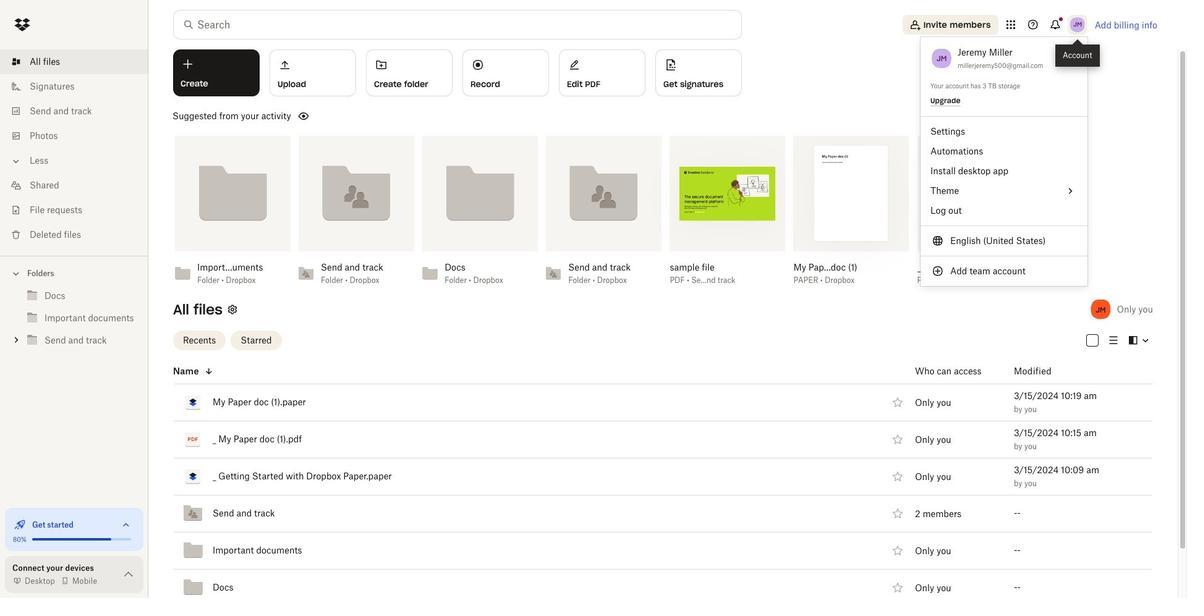 Task type: locate. For each thing, give the bounding box(es) containing it.
4 add to starred image from the top
[[890, 544, 905, 558]]

name my paper doc (1).paper, modified 3/15/2024 10:19 am, element
[[173, 384, 1153, 421]]

add to starred image for name docs, modified 3/15/2024 9:15 am, element
[[890, 581, 905, 595]]

add to starred image for the name my paper doc (1).paper, modified 3/15/2024 10:19 am, element
[[890, 395, 905, 410]]

0 vertical spatial add to starred image
[[890, 432, 905, 447]]

1 vertical spatial menu item
[[921, 231, 1088, 251]]

add to starred image inside name important documents, modified 4/2/2024 10:18 am, element
[[890, 544, 905, 558]]

add to starred image for name important documents, modified 4/2/2024 10:18 am, element
[[890, 544, 905, 558]]

1 menu item from the top
[[921, 181, 1088, 201]]

2 menu item from the top
[[921, 231, 1088, 251]]

name docs, modified 3/15/2024 9:15 am, element
[[173, 570, 1153, 599]]

list item
[[0, 49, 148, 74]]

2 add to starred image from the top
[[890, 469, 905, 484]]

0 vertical spatial menu item
[[921, 181, 1088, 201]]

list
[[0, 42, 148, 256]]

name important documents, modified 4/2/2024 10:18 am, element
[[173, 533, 1153, 570]]

3 add to starred image from the top
[[890, 506, 905, 521]]

add to starred image for 'name _ my paper doc (1).pdf, modified 3/15/2024 10:15 am,' element
[[890, 432, 905, 447]]

add to starred image for name send and track, modified 3/15/2024 9:46 am, "element"
[[890, 506, 905, 521]]

1 add to starred image from the top
[[890, 395, 905, 410]]

1 vertical spatial add to starred image
[[890, 581, 905, 595]]

1 add to starred image from the top
[[890, 432, 905, 447]]

table
[[156, 360, 1153, 599]]

add to starred image inside name _ getting started with dropbox paper.paper, modified 3/15/2024 10:09 am, element
[[890, 469, 905, 484]]

add to starred image for name _ getting started with dropbox paper.paper, modified 3/15/2024 10:09 am, element
[[890, 469, 905, 484]]

add to starred image inside name send and track, modified 3/15/2024 9:46 am, "element"
[[890, 506, 905, 521]]

add to starred image
[[890, 432, 905, 447], [890, 581, 905, 595]]

choose a language: image
[[931, 234, 945, 249]]

add to starred image
[[890, 395, 905, 410], [890, 469, 905, 484], [890, 506, 905, 521], [890, 544, 905, 558]]

menu item
[[921, 181, 1088, 201], [921, 231, 1088, 251]]

add to starred image inside the name my paper doc (1).paper, modified 3/15/2024 10:19 am, element
[[890, 395, 905, 410]]

2 add to starred image from the top
[[890, 581, 905, 595]]

group
[[0, 283, 148, 361]]

add to starred image inside name docs, modified 3/15/2024 9:15 am, element
[[890, 581, 905, 595]]

add to starred image inside 'name _ my paper doc (1).pdf, modified 3/15/2024 10:15 am,' element
[[890, 432, 905, 447]]



Task type: vqa. For each thing, say whether or not it's contained in the screenshot.
Add to Starred image associated with 'Name Send And Track, Modified 3/15/2024 9:46 Am,' element
yes



Task type: describe. For each thing, give the bounding box(es) containing it.
less image
[[10, 155, 22, 168]]

name _ my paper doc (1).pdf, modified 3/15/2024 10:15 am, element
[[173, 421, 1153, 458]]

name send and track, modified 3/15/2024 9:46 am, element
[[173, 496, 1153, 533]]

account menu image
[[1068, 15, 1087, 35]]

name _ getting started with dropbox paper.paper, modified 3/15/2024 10:09 am, element
[[173, 458, 1153, 496]]

dropbox image
[[10, 12, 35, 37]]



